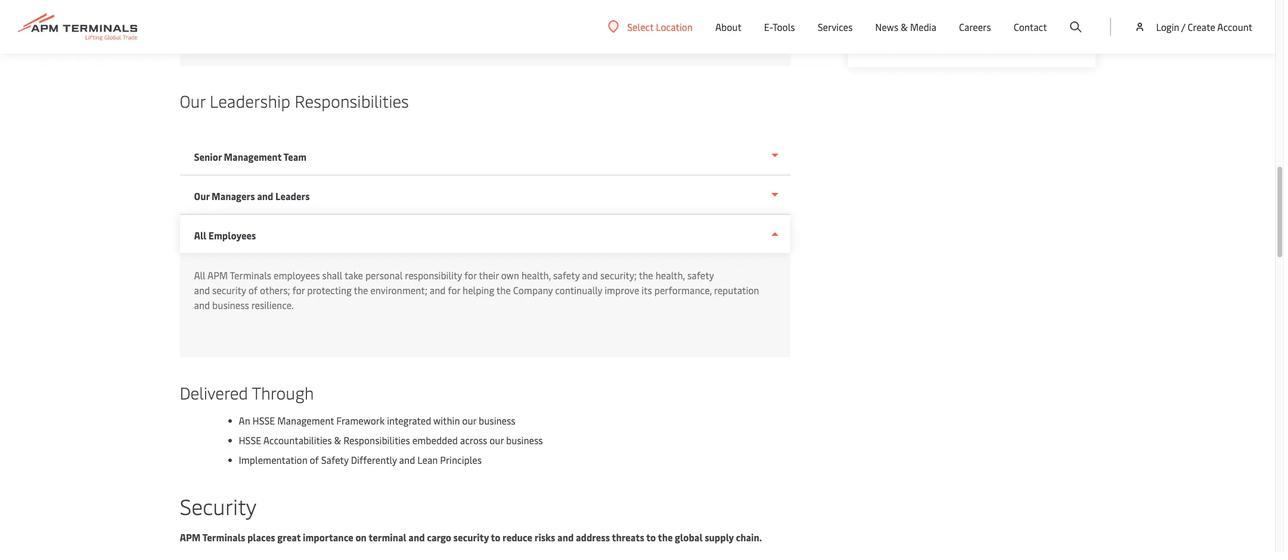 Task type: describe. For each thing, give the bounding box(es) containing it.
news & media button
[[876, 0, 937, 54]]

contact
[[1014, 20, 1048, 33]]

code of conduct
[[886, 35, 958, 48]]

e-tools button
[[764, 0, 795, 54]]

others;
[[260, 284, 290, 297]]

chain.
[[736, 531, 762, 545]]

delivered through
[[180, 382, 314, 404]]

news
[[876, 20, 899, 33]]

1 vertical spatial terminals
[[202, 531, 245, 545]]

implementation of safety differently and lean principles
[[239, 454, 482, 467]]

importance
[[303, 531, 354, 545]]

0 vertical spatial responsibilities
[[295, 89, 409, 112]]

take
[[345, 269, 363, 282]]

create
[[1188, 20, 1216, 33]]

implementation
[[239, 454, 308, 467]]

1 to from the left
[[491, 531, 501, 545]]

shall
[[322, 269, 343, 282]]

apm inside all apm terminals employees shall take personal responsibility for their own health, safety and security; the health, safety and security of others; for protecting the environment; and for helping the company continually improve its performance, reputation and business resilience.
[[208, 269, 228, 282]]

our managers and leaders
[[194, 190, 310, 203]]

the down take
[[354, 284, 368, 297]]

personal
[[366, 269, 403, 282]]

business for hsse accountabilities & responsibilities embedded across our business
[[506, 434, 543, 447]]

management inside dropdown button
[[224, 150, 282, 163]]

code
[[886, 35, 908, 48]]

all employees
[[194, 229, 256, 242]]

principles
[[440, 454, 482, 467]]

environment;
[[371, 284, 428, 297]]

1 horizontal spatial for
[[448, 284, 461, 297]]

company
[[513, 284, 553, 297]]

leadership
[[210, 89, 291, 112]]

embedded
[[413, 434, 458, 447]]

contact button
[[1014, 0, 1048, 54]]

our managers and leaders button
[[180, 176, 791, 215]]

protecting
[[307, 284, 352, 297]]

business for an hsse management framework integrated within our business
[[479, 414, 516, 428]]

1 vertical spatial management
[[277, 414, 334, 428]]

terminal
[[369, 531, 407, 545]]

senior management team button
[[180, 137, 791, 176]]

risks
[[535, 531, 556, 545]]

our leadership responsibilities
[[180, 89, 409, 112]]

their
[[479, 269, 499, 282]]

cargo
[[427, 531, 451, 545]]

all for all employees
[[194, 229, 206, 242]]

places
[[247, 531, 275, 545]]

great
[[277, 531, 301, 545]]

safety
[[321, 454, 349, 467]]

0 horizontal spatial for
[[293, 284, 305, 297]]

our for our leadership responsibilities
[[180, 89, 206, 112]]

an
[[239, 414, 250, 428]]

1 vertical spatial hsse
[[239, 434, 261, 447]]

account
[[1218, 20, 1253, 33]]

address
[[576, 531, 610, 545]]

about
[[716, 20, 742, 33]]

2 horizontal spatial for
[[465, 269, 477, 282]]

through
[[252, 382, 314, 404]]

an hsse management framework integrated within our business
[[239, 414, 516, 428]]

login / create account link
[[1135, 0, 1253, 54]]

0 vertical spatial hsse
[[253, 414, 275, 428]]

and security
[[194, 284, 246, 297]]

resilience.
[[252, 299, 294, 312]]

careers button
[[960, 0, 991, 54]]

select location button
[[608, 20, 693, 33]]

within
[[434, 414, 460, 428]]

conduct
[[921, 35, 958, 48]]

media
[[910, 20, 937, 33]]

own
[[501, 269, 519, 282]]

supply
[[705, 531, 734, 545]]

/
[[1182, 20, 1186, 33]]

0 horizontal spatial apm
[[180, 531, 201, 545]]

continually
[[555, 284, 603, 297]]

and up continually on the left bottom of page
[[582, 269, 598, 282]]



Task type: locate. For each thing, give the bounding box(es) containing it.
to left reduce in the bottom left of the page
[[491, 531, 501, 545]]

2 health, from the left
[[656, 269, 685, 282]]

employees
[[274, 269, 320, 282]]

code of conduct link
[[866, 35, 1078, 50]]

careers
[[960, 20, 991, 33]]

management up 'accountabilities'
[[277, 414, 334, 428]]

of inside all apm terminals employees shall take personal responsibility for their own health, safety and security; the health, safety and security of others; for protecting the environment; and for helping the company continually improve its performance, reputation and business resilience.
[[249, 284, 258, 297]]

1 horizontal spatial our
[[490, 434, 504, 447]]

hsse down an
[[239, 434, 261, 447]]

and down "responsibility"
[[430, 284, 446, 297]]

our for within
[[462, 414, 477, 428]]

safety up performance, reputation
[[688, 269, 714, 282]]

0 horizontal spatial to
[[491, 531, 501, 545]]

responsibilities
[[295, 89, 409, 112], [344, 434, 410, 447]]

apm terminals places great importance on terminal and cargo security to reduce risks and address threats to the global supply chain.
[[180, 531, 762, 545]]

1 all from the top
[[194, 229, 206, 242]]

for up helping
[[465, 269, 477, 282]]

for
[[465, 269, 477, 282], [293, 284, 305, 297], [448, 284, 461, 297]]

to
[[491, 531, 501, 545], [647, 531, 656, 545]]

across
[[460, 434, 487, 447]]

business right across
[[506, 434, 543, 447]]

apm down security
[[180, 531, 201, 545]]

framework
[[337, 414, 385, 428]]

accountabilities
[[263, 434, 332, 447]]

security
[[180, 492, 257, 521]]

our
[[462, 414, 477, 428], [490, 434, 504, 447]]

security
[[454, 531, 489, 545]]

1 horizontal spatial of
[[310, 454, 319, 467]]

of left safety
[[310, 454, 319, 467]]

all
[[194, 229, 206, 242], [194, 269, 206, 282]]

and left lean
[[399, 454, 415, 467]]

performance, reputation
[[655, 284, 759, 297]]

differently
[[351, 454, 397, 467]]

0 vertical spatial apm
[[208, 269, 228, 282]]

2 vertical spatial of
[[310, 454, 319, 467]]

0 vertical spatial all
[[194, 229, 206, 242]]

all up and security
[[194, 269, 206, 282]]

0 horizontal spatial safety
[[553, 269, 580, 282]]

terminals up the others;
[[230, 269, 271, 282]]

the left global
[[658, 531, 673, 545]]

e-
[[764, 20, 773, 33]]

our for across
[[490, 434, 504, 447]]

1 vertical spatial &
[[334, 434, 341, 447]]

2 all from the top
[[194, 269, 206, 282]]

0 horizontal spatial our
[[462, 414, 477, 428]]

e-tools
[[764, 20, 795, 33]]

all apm terminals employees shall take personal responsibility for their own health, safety and security; the health, safety and security of others; for protecting the environment; and for helping the company continually improve its performance, reputation and business resilience.
[[194, 269, 759, 312]]

all employees button
[[180, 215, 791, 253]]

senior
[[194, 150, 222, 163]]

and down and security
[[194, 299, 210, 312]]

the up its
[[639, 269, 654, 282]]

our left managers on the top left
[[194, 190, 210, 203]]

and left cargo
[[409, 531, 425, 545]]

our right across
[[490, 434, 504, 447]]

1 vertical spatial responsibilities
[[344, 434, 410, 447]]

1 vertical spatial all
[[194, 269, 206, 282]]

hsse
[[253, 414, 275, 428], [239, 434, 261, 447]]

of for implementation
[[310, 454, 319, 467]]

security;
[[601, 269, 637, 282]]

1 vertical spatial apm
[[180, 531, 201, 545]]

business
[[212, 299, 249, 312], [479, 414, 516, 428], [506, 434, 543, 447]]

helping
[[463, 284, 495, 297]]

our for our managers and leaders
[[194, 190, 210, 203]]

of
[[910, 35, 919, 48], [249, 284, 258, 297], [310, 454, 319, 467]]

for left helping
[[448, 284, 461, 297]]

of down news & media
[[910, 35, 919, 48]]

1 horizontal spatial safety
[[688, 269, 714, 282]]

1 vertical spatial our
[[194, 190, 210, 203]]

services button
[[818, 0, 853, 54]]

2 safety from the left
[[688, 269, 714, 282]]

all for all apm terminals employees shall take personal responsibility for their own health, safety and security; the health, safety and security of others; for protecting the environment; and for helping the company continually improve its performance, reputation and business resilience.
[[194, 269, 206, 282]]

the
[[639, 269, 654, 282], [354, 284, 368, 297], [497, 284, 511, 297], [658, 531, 673, 545]]

& up code
[[901, 20, 908, 33]]

integrated
[[387, 414, 431, 428]]

1 horizontal spatial apm
[[208, 269, 228, 282]]

select location
[[628, 20, 693, 33]]

terminals down security
[[202, 531, 245, 545]]

apm
[[208, 269, 228, 282], [180, 531, 201, 545]]

1 safety from the left
[[553, 269, 580, 282]]

0 vertical spatial terminals
[[230, 269, 271, 282]]

terminals inside all apm terminals employees shall take personal responsibility for their own health, safety and security; the health, safety and security of others; for protecting the environment; and for helping the company continually improve its performance, reputation and business resilience.
[[230, 269, 271, 282]]

reduce
[[503, 531, 533, 545]]

business down and security
[[212, 299, 249, 312]]

threats
[[612, 531, 645, 545]]

leaders
[[276, 190, 310, 203]]

& inside popup button
[[901, 20, 908, 33]]

our up across
[[462, 414, 477, 428]]

and right risks
[[558, 531, 574, 545]]

login / create account
[[1157, 20, 1253, 33]]

business up across
[[479, 414, 516, 428]]

safety up continually on the left bottom of page
[[553, 269, 580, 282]]

managers
[[212, 190, 255, 203]]

global
[[675, 531, 703, 545]]

of for code
[[910, 35, 919, 48]]

all left "employees"
[[194, 229, 206, 242]]

0 vertical spatial our
[[462, 414, 477, 428]]

1 vertical spatial business
[[479, 414, 516, 428]]

management
[[224, 150, 282, 163], [277, 414, 334, 428]]

to right "threats"
[[647, 531, 656, 545]]

our inside dropdown button
[[194, 190, 210, 203]]

and inside dropdown button
[[257, 190, 273, 203]]

the down own
[[497, 284, 511, 297]]

health,
[[522, 269, 551, 282], [656, 269, 685, 282]]

0 vertical spatial business
[[212, 299, 249, 312]]

employees
[[209, 229, 256, 242]]

news & media
[[876, 20, 937, 33]]

0 horizontal spatial health,
[[522, 269, 551, 282]]

responsibility
[[405, 269, 462, 282]]

1 vertical spatial our
[[490, 434, 504, 447]]

safety
[[553, 269, 580, 282], [688, 269, 714, 282]]

on
[[356, 531, 367, 545]]

of left the others;
[[249, 284, 258, 297]]

2 horizontal spatial of
[[910, 35, 919, 48]]

management up our managers and leaders
[[224, 150, 282, 163]]

all inside all apm terminals employees shall take personal responsibility for their own health, safety and security; the health, safety and security of others; for protecting the environment; and for helping the company continually improve its performance, reputation and business resilience.
[[194, 269, 206, 282]]

hsse right an
[[253, 414, 275, 428]]

our left leadership
[[180, 89, 206, 112]]

&
[[901, 20, 908, 33], [334, 434, 341, 447]]

location
[[656, 20, 693, 33]]

for down the employees
[[293, 284, 305, 297]]

1 vertical spatial of
[[249, 284, 258, 297]]

tools
[[773, 20, 795, 33]]

1 health, from the left
[[522, 269, 551, 282]]

services
[[818, 20, 853, 33]]

and
[[257, 190, 273, 203], [582, 269, 598, 282], [430, 284, 446, 297], [194, 299, 210, 312], [399, 454, 415, 467], [409, 531, 425, 545], [558, 531, 574, 545]]

0 horizontal spatial of
[[249, 284, 258, 297]]

0 horizontal spatial &
[[334, 434, 341, 447]]

delivered
[[180, 382, 248, 404]]

health, up performance, reputation
[[656, 269, 685, 282]]

business inside all apm terminals employees shall take personal responsibility for their own health, safety and security; the health, safety and security of others; for protecting the environment; and for helping the company continually improve its performance, reputation and business resilience.
[[212, 299, 249, 312]]

0 vertical spatial management
[[224, 150, 282, 163]]

improve
[[605, 284, 640, 297]]

2 vertical spatial business
[[506, 434, 543, 447]]

login
[[1157, 20, 1180, 33]]

lean
[[418, 454, 438, 467]]

and left leaders
[[257, 190, 273, 203]]

1 horizontal spatial &
[[901, 20, 908, 33]]

all inside dropdown button
[[194, 229, 206, 242]]

about button
[[716, 0, 742, 54]]

hsse accountabilities & responsibilities embedded across our business
[[239, 434, 543, 447]]

of inside "link"
[[910, 35, 919, 48]]

0 vertical spatial of
[[910, 35, 919, 48]]

apm up and security
[[208, 269, 228, 282]]

1 horizontal spatial to
[[647, 531, 656, 545]]

0 vertical spatial &
[[901, 20, 908, 33]]

0 vertical spatial our
[[180, 89, 206, 112]]

1 horizontal spatial health,
[[656, 269, 685, 282]]

select
[[628, 20, 654, 33]]

2 to from the left
[[647, 531, 656, 545]]

team
[[284, 150, 307, 163]]

& up safety
[[334, 434, 341, 447]]

health, up "company"
[[522, 269, 551, 282]]

its
[[642, 284, 652, 297]]

senior management team
[[194, 150, 307, 163]]



Task type: vqa. For each thing, say whether or not it's contained in the screenshot.
second safety from left
yes



